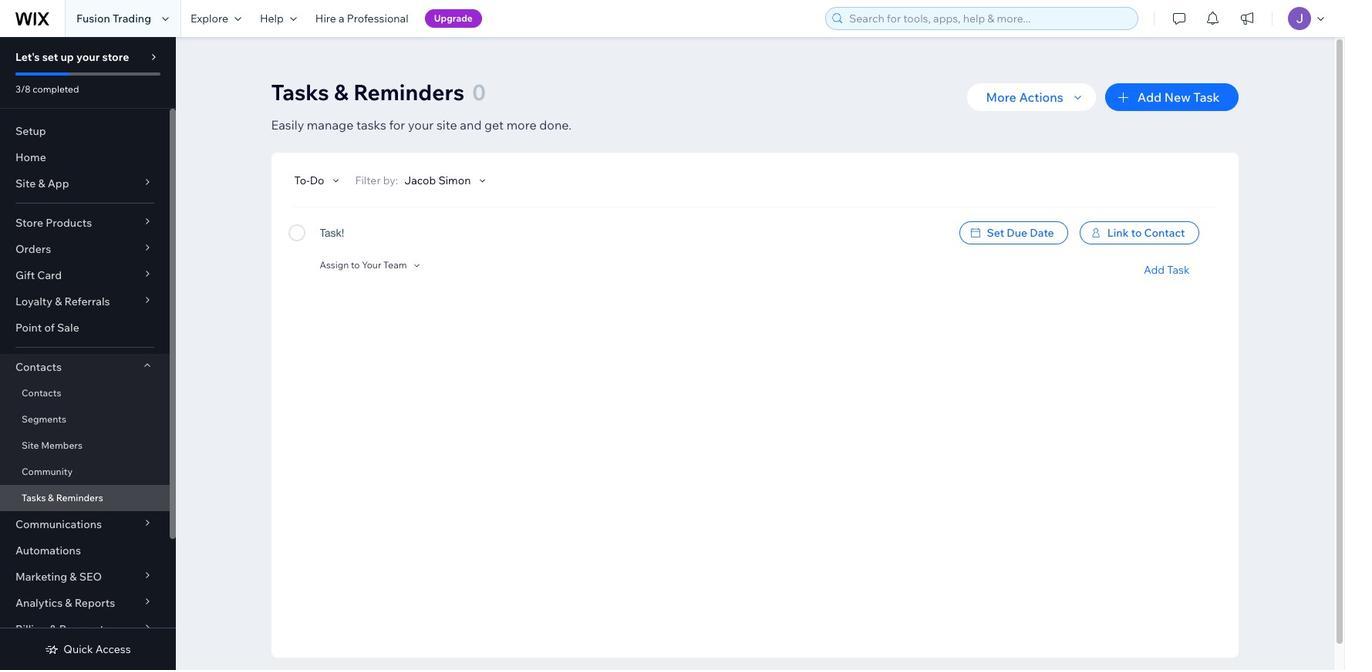 Task type: describe. For each thing, give the bounding box(es) containing it.
segments link
[[0, 406, 170, 433]]

store products
[[15, 216, 92, 230]]

gift card
[[15, 268, 62, 282]]

home link
[[0, 144, 170, 170]]

gift
[[15, 268, 35, 282]]

to-do
[[294, 174, 324, 187]]

tasks & reminders
[[22, 492, 103, 504]]

fusion
[[76, 12, 110, 25]]

add for add new task
[[1137, 89, 1162, 105]]

do
[[310, 174, 324, 187]]

to for assign
[[351, 259, 360, 271]]

analytics
[[15, 596, 63, 610]]

products
[[46, 216, 92, 230]]

tasks & reminders link
[[0, 485, 170, 511]]

site for site members
[[22, 440, 39, 451]]

marketing
[[15, 570, 67, 584]]

done.
[[539, 117, 572, 133]]

contacts button
[[0, 354, 170, 380]]

jacob
[[404, 174, 436, 187]]

contact
[[1144, 226, 1185, 240]]

your inside sidebar element
[[76, 50, 100, 64]]

get
[[484, 117, 504, 133]]

Search for tools, apps, help & more... field
[[844, 8, 1133, 29]]

link to contact
[[1107, 226, 1185, 240]]

assign to your team
[[320, 259, 407, 271]]

orders button
[[0, 236, 170, 262]]

app
[[48, 177, 69, 190]]

analytics & reports
[[15, 596, 115, 610]]

manage
[[307, 117, 354, 133]]

payments
[[59, 622, 109, 636]]

quick access
[[63, 642, 131, 656]]

loyalty & referrals
[[15, 295, 110, 308]]

your
[[362, 259, 381, 271]]

simon
[[438, 174, 471, 187]]

a
[[339, 12, 344, 25]]

assign to your team button
[[320, 258, 423, 272]]

and
[[460, 117, 482, 133]]

trading
[[113, 12, 151, 25]]

set due date button
[[959, 221, 1068, 244]]

professional
[[347, 12, 408, 25]]

& for marketing & seo
[[70, 570, 77, 584]]

store
[[102, 50, 129, 64]]

tasks
[[356, 117, 386, 133]]

up
[[61, 50, 74, 64]]

task inside button
[[1193, 89, 1220, 105]]

community
[[22, 466, 73, 477]]

store
[[15, 216, 43, 230]]

site members
[[22, 440, 83, 451]]

& for tasks & reminders 0
[[334, 79, 349, 106]]

by:
[[383, 174, 398, 187]]

referrals
[[64, 295, 110, 308]]

home
[[15, 150, 46, 164]]

let's
[[15, 50, 40, 64]]

let's set up your store
[[15, 50, 129, 64]]

help button
[[251, 0, 306, 37]]

access
[[95, 642, 131, 656]]

easily
[[271, 117, 304, 133]]

hire
[[315, 12, 336, 25]]

filter
[[355, 174, 381, 187]]

automations link
[[0, 538, 170, 564]]

due
[[1007, 226, 1027, 240]]

3/8 completed
[[15, 83, 79, 95]]

set
[[42, 50, 58, 64]]

& for site & app
[[38, 177, 45, 190]]

reminders for tasks & reminders 0
[[353, 79, 464, 106]]

new
[[1164, 89, 1191, 105]]

reports
[[75, 596, 115, 610]]

actions
[[1019, 89, 1063, 105]]

members
[[41, 440, 83, 451]]

gift card button
[[0, 262, 170, 288]]

tasks for tasks & reminders
[[22, 492, 46, 504]]

add new task button
[[1105, 83, 1238, 111]]

seo
[[79, 570, 102, 584]]

site & app button
[[0, 170, 170, 197]]

billing & payments
[[15, 622, 109, 636]]



Task type: locate. For each thing, give the bounding box(es) containing it.
0 horizontal spatial reminders
[[56, 492, 103, 504]]

tasks for tasks & reminders 0
[[271, 79, 329, 106]]

tasks inside tasks & reminders link
[[22, 492, 46, 504]]

filter by:
[[355, 174, 398, 187]]

your right for at the left top
[[408, 117, 434, 133]]

reminders
[[353, 79, 464, 106], [56, 492, 103, 504]]

more actions button
[[967, 83, 1096, 111]]

1 horizontal spatial to
[[1131, 226, 1142, 240]]

1 horizontal spatial tasks
[[271, 79, 329, 106]]

point of sale link
[[0, 315, 170, 341]]

0 vertical spatial to
[[1131, 226, 1142, 240]]

reminders for tasks & reminders
[[56, 492, 103, 504]]

to-do button
[[294, 174, 343, 187]]

jacob simon button
[[404, 174, 489, 187]]

task right new
[[1193, 89, 1220, 105]]

tasks & reminders 0
[[271, 79, 486, 106]]

& right billing
[[50, 622, 57, 636]]

of
[[44, 321, 55, 335]]

Write your task here and press enter to add. text field
[[320, 221, 947, 261]]

set
[[987, 226, 1004, 240]]

1 horizontal spatial task
[[1193, 89, 1220, 105]]

orders
[[15, 242, 51, 256]]

completed
[[33, 83, 79, 95]]

contacts up segments
[[22, 387, 61, 399]]

tasks up easily
[[271, 79, 329, 106]]

date
[[1030, 226, 1054, 240]]

marketing & seo button
[[0, 564, 170, 590]]

& left seo
[[70, 570, 77, 584]]

1 vertical spatial your
[[408, 117, 434, 133]]

to for link
[[1131, 226, 1142, 240]]

0 horizontal spatial your
[[76, 50, 100, 64]]

team
[[383, 259, 407, 271]]

1 vertical spatial task
[[1167, 263, 1190, 277]]

contacts for contacts link
[[22, 387, 61, 399]]

explore
[[191, 12, 228, 25]]

task down the contact
[[1167, 263, 1190, 277]]

help
[[260, 12, 284, 25]]

1 horizontal spatial your
[[408, 117, 434, 133]]

tasks down community
[[22, 492, 46, 504]]

more actions
[[986, 89, 1063, 105]]

add new task
[[1137, 89, 1220, 105]]

hire a professional link
[[306, 0, 418, 37]]

setup link
[[0, 118, 170, 144]]

& down community
[[48, 492, 54, 504]]

0 vertical spatial tasks
[[271, 79, 329, 106]]

1 horizontal spatial reminders
[[353, 79, 464, 106]]

0 vertical spatial task
[[1193, 89, 1220, 105]]

upgrade button
[[425, 9, 482, 28]]

tasks
[[271, 79, 329, 106], [22, 492, 46, 504]]

0 horizontal spatial task
[[1167, 263, 1190, 277]]

reminders up for at the left top
[[353, 79, 464, 106]]

add for add task
[[1144, 263, 1165, 277]]

point
[[15, 321, 42, 335]]

quick access button
[[45, 642, 131, 656]]

jacob simon
[[404, 174, 471, 187]]

sale
[[57, 321, 79, 335]]

site
[[15, 177, 36, 190], [22, 440, 39, 451]]

1 vertical spatial add
[[1144, 263, 1165, 277]]

site down segments
[[22, 440, 39, 451]]

to inside assign to your team "button"
[[351, 259, 360, 271]]

for
[[389, 117, 405, 133]]

reminders down the community link at the left bottom of the page
[[56, 492, 103, 504]]

0
[[472, 79, 486, 106]]

site
[[436, 117, 457, 133]]

hire a professional
[[315, 12, 408, 25]]

store products button
[[0, 210, 170, 236]]

add down link to contact
[[1144, 263, 1165, 277]]

add
[[1137, 89, 1162, 105], [1144, 263, 1165, 277]]

task
[[1193, 89, 1220, 105], [1167, 263, 1190, 277]]

analytics & reports button
[[0, 590, 170, 616]]

setup
[[15, 124, 46, 138]]

contacts
[[15, 360, 62, 374], [22, 387, 61, 399]]

& left reports
[[65, 596, 72, 610]]

loyalty
[[15, 295, 52, 308]]

add inside button
[[1137, 89, 1162, 105]]

contacts down point of sale
[[15, 360, 62, 374]]

site & app
[[15, 177, 69, 190]]

& inside popup button
[[65, 596, 72, 610]]

contacts for contacts dropdown button
[[15, 360, 62, 374]]

0 vertical spatial site
[[15, 177, 36, 190]]

site for site & app
[[15, 177, 36, 190]]

0 vertical spatial contacts
[[15, 360, 62, 374]]

& right loyalty
[[55, 295, 62, 308]]

1 vertical spatial tasks
[[22, 492, 46, 504]]

& for tasks & reminders
[[48, 492, 54, 504]]

set due date
[[987, 226, 1054, 240]]

communications
[[15, 517, 102, 531]]

automations
[[15, 544, 81, 558]]

loyalty & referrals button
[[0, 288, 170, 315]]

1 vertical spatial site
[[22, 440, 39, 451]]

& for billing & payments
[[50, 622, 57, 636]]

0 horizontal spatial tasks
[[22, 492, 46, 504]]

point of sale
[[15, 321, 79, 335]]

link
[[1107, 226, 1129, 240]]

upgrade
[[434, 12, 473, 24]]

communications button
[[0, 511, 170, 538]]

reminders inside sidebar element
[[56, 492, 103, 504]]

1 vertical spatial to
[[351, 259, 360, 271]]

contacts link
[[0, 380, 170, 406]]

& for loyalty & referrals
[[55, 295, 62, 308]]

marketing & seo
[[15, 570, 102, 584]]

contacts inside contacts link
[[22, 387, 61, 399]]

card
[[37, 268, 62, 282]]

& for analytics & reports
[[65, 596, 72, 610]]

3/8
[[15, 83, 31, 95]]

billing
[[15, 622, 47, 636]]

& left app
[[38, 177, 45, 190]]

quick
[[63, 642, 93, 656]]

assign
[[320, 259, 349, 271]]

your
[[76, 50, 100, 64], [408, 117, 434, 133]]

0 horizontal spatial to
[[351, 259, 360, 271]]

sidebar element
[[0, 37, 176, 670]]

0 vertical spatial add
[[1137, 89, 1162, 105]]

to-
[[294, 174, 310, 187]]

add left new
[[1137, 89, 1162, 105]]

add task
[[1144, 263, 1190, 277]]

contacts inside contacts dropdown button
[[15, 360, 62, 374]]

to left your
[[351, 259, 360, 271]]

site down home
[[15, 177, 36, 190]]

to right link
[[1131, 226, 1142, 240]]

billing & payments button
[[0, 616, 170, 642]]

site inside dropdown button
[[15, 177, 36, 190]]

easily manage tasks for your site and get more done.
[[271, 117, 572, 133]]

fusion trading
[[76, 12, 151, 25]]

1 vertical spatial reminders
[[56, 492, 103, 504]]

more
[[986, 89, 1016, 105]]

0 vertical spatial reminders
[[353, 79, 464, 106]]

your right up
[[76, 50, 100, 64]]

&
[[334, 79, 349, 106], [38, 177, 45, 190], [55, 295, 62, 308], [48, 492, 54, 504], [70, 570, 77, 584], [65, 596, 72, 610], [50, 622, 57, 636]]

& up manage
[[334, 79, 349, 106]]

0 vertical spatial your
[[76, 50, 100, 64]]

to inside link to contact button
[[1131, 226, 1142, 240]]

segments
[[22, 413, 66, 425]]

1 vertical spatial contacts
[[22, 387, 61, 399]]

add task button
[[1144, 263, 1190, 277]]



Task type: vqa. For each thing, say whether or not it's contained in the screenshot.
alert
no



